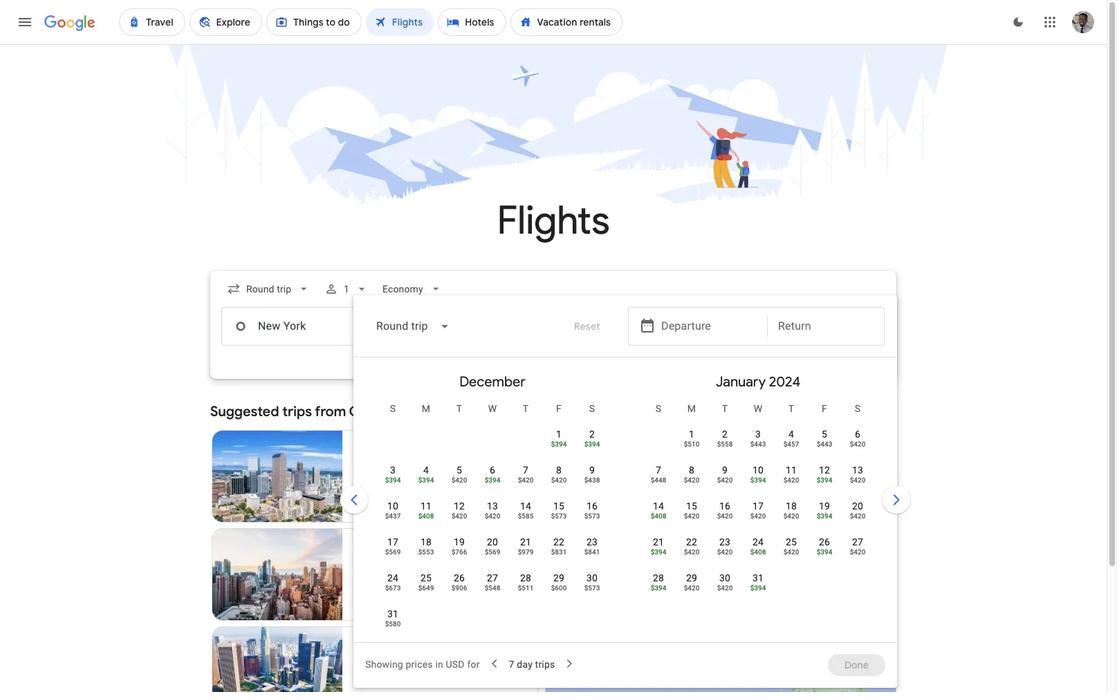 Task type: describe. For each thing, give the bounding box(es) containing it.
fri, dec 15 element
[[554, 500, 565, 514]]

$649
[[418, 585, 434, 592]]

$420 for tue, jan 16 "element"
[[717, 513, 733, 520]]

fri, jan 19 element
[[819, 500, 831, 514]]

7 for 7 day trips
[[509, 659, 515, 670]]

new
[[353, 541, 377, 554]]

, 394 us dollars element for 26
[[817, 549, 833, 556]]

los angeles dec 2 – 9
[[353, 639, 416, 665]]

27 $420
[[850, 537, 866, 556]]

showing prices in usd for
[[365, 659, 480, 670]]

sun, jan 14 element
[[653, 500, 664, 514]]

$553
[[418, 549, 434, 556]]

15 for 15 $573
[[554, 501, 565, 512]]

$420 for the sat, jan 13 element
[[850, 477, 866, 484]]

sat, dec 2 element
[[590, 428, 595, 442]]

3 t from the left
[[722, 403, 728, 415]]

3 $443
[[751, 429, 766, 448]]

, 420 us dollars element for tue, jan 9 element
[[717, 477, 733, 484]]

fri, jan 5 element
[[822, 428, 828, 442]]

14 for 14 $585
[[520, 501, 532, 512]]

$673
[[385, 585, 401, 592]]

$573 for 15
[[551, 513, 567, 520]]

, 420 us dollars element for mon, jan 8 element
[[684, 477, 700, 484]]

, 673 us dollars element
[[385, 585, 401, 592]]

, 906 us dollars element
[[452, 585, 467, 592]]

m for december
[[422, 403, 431, 415]]

charlotte
[[349, 403, 409, 421]]

9 $438
[[585, 465, 600, 484]]

6 for 6 $394
[[490, 465, 496, 476]]

f for january 2024
[[822, 403, 828, 415]]

hr for 5
[[424, 668, 433, 679]]

, 394 us dollars element for 1
[[551, 441, 567, 448]]

$841
[[585, 549, 600, 556]]

from
[[315, 403, 346, 421]]

$558
[[717, 441, 733, 448]]

trips inside region
[[283, 403, 312, 421]]

29 for 29 $420
[[687, 573, 698, 584]]

1 t from the left
[[457, 403, 463, 415]]

dec 2 – 9
[[353, 457, 395, 469]]

14 $408
[[651, 501, 667, 520]]

, 841 us dollars element
[[585, 549, 600, 556]]

$420 for wed, jan 17 element
[[751, 513, 766, 520]]

tue, dec 12 element
[[454, 500, 465, 514]]

$766
[[452, 549, 467, 556]]

, 979 us dollars element
[[518, 549, 534, 556]]

thu, dec 21 element
[[520, 536, 532, 550]]

, 420 us dollars element for wed, dec 13 element
[[485, 513, 501, 520]]

, 511 us dollars element
[[518, 585, 534, 592]]

29 $600
[[551, 573, 567, 592]]

, 600 us dollars element
[[551, 585, 567, 592]]

change appearance image
[[1002, 6, 1035, 39]]

30 $573
[[585, 573, 600, 592]]

12 for 12 $394
[[819, 465, 831, 476]]

6 $420
[[850, 429, 866, 448]]

6 $394
[[485, 465, 501, 484]]

for
[[467, 659, 480, 670]]

nonstop for york
[[370, 570, 408, 581]]

sat, jan 6 element
[[855, 428, 861, 442]]

15 $420
[[684, 501, 700, 520]]

min for 1 hr 44 min
[[449, 570, 466, 581]]

44
[[436, 570, 447, 581]]

17 for 17 $420
[[753, 501, 764, 512]]

hr for 4
[[424, 471, 433, 482]]

$580
[[385, 621, 401, 628]]

$408 for 11
[[418, 513, 434, 520]]

explore destinations
[[787, 406, 880, 419]]

dec inside los angeles dec 2 – 9
[[353, 654, 370, 665]]

7 for 7 $420
[[523, 465, 529, 476]]

december row group
[[360, 363, 626, 641]]

mon, jan 1 element
[[689, 428, 695, 442]]

usd
[[446, 659, 465, 670]]

16 $420
[[717, 501, 733, 520]]

suggested
[[210, 403, 279, 421]]

prices
[[406, 659, 433, 670]]

, 457 us dollars element
[[784, 441, 800, 448]]

grid inside flight search box
[[360, 363, 891, 651]]

tue, jan 2 element
[[723, 428, 728, 442]]

, 408 us dollars element for 24
[[751, 549, 766, 556]]

row containing 10
[[377, 493, 609, 533]]

17 $569
[[385, 537, 401, 556]]

8 for fri, dec 8 element
[[556, 465, 562, 476]]

5 hr 11 min
[[416, 668, 466, 679]]

$831
[[551, 549, 567, 556]]

12 $394
[[817, 465, 833, 484]]

5 for 5 $443
[[822, 429, 828, 440]]

23 for 23 $841
[[587, 537, 598, 548]]

, 831 us dollars element
[[551, 549, 567, 556]]

21 for 21 $979
[[520, 537, 532, 548]]

2 $394
[[585, 429, 600, 448]]

28 $511
[[518, 573, 534, 592]]

, 448 us dollars element
[[651, 477, 667, 484]]

28 $394
[[651, 573, 667, 592]]

$437
[[385, 513, 401, 520]]

19 $766
[[452, 537, 467, 556]]

wed, dec 27 element
[[487, 572, 498, 586]]

f for december
[[556, 403, 562, 415]]

, 420 us dollars element for mon, jan 15 element
[[684, 513, 700, 520]]

4 $457
[[784, 429, 800, 448]]

next image
[[880, 484, 914, 517]]

2 t from the left
[[523, 403, 529, 415]]

january
[[716, 374, 766, 391]]

tue, jan 30 element
[[720, 572, 731, 586]]

15 for 15 $420
[[687, 501, 698, 512]]

25 $649
[[418, 573, 434, 592]]

11 for 11 $408
[[421, 501, 432, 512]]

january 2024
[[716, 374, 801, 391]]

10 $437
[[385, 501, 401, 520]]

31 $394
[[751, 573, 766, 592]]

$420 for tue, jan 30 element
[[717, 585, 733, 592]]

23 $420
[[717, 537, 733, 556]]

6 inside new york nov 30 – dec 6
[[415, 556, 420, 567]]

tue, dec 19 element
[[454, 536, 465, 550]]

$59
[[510, 502, 527, 514]]

w for december
[[488, 403, 497, 415]]

mon, jan 22 element
[[687, 536, 698, 550]]

fri, dec 22 element
[[554, 536, 565, 550]]

$420 for mon, jan 15 element
[[684, 513, 700, 520]]

14 $585
[[518, 501, 534, 520]]

fri, dec 29 element
[[554, 572, 565, 586]]

row containing 17
[[377, 529, 609, 569]]

21 $394
[[651, 537, 667, 556]]

, 585 us dollars element
[[518, 513, 534, 520]]

, 580 us dollars element
[[385, 621, 401, 628]]

nov
[[353, 556, 371, 567]]

wed, dec 20 element
[[487, 536, 498, 550]]

wed, jan 17 element
[[753, 500, 764, 514]]

wed, jan 3 element
[[756, 428, 761, 442]]

in
[[436, 659, 444, 670]]

7 day trips
[[509, 659, 555, 670]]

mon, dec 25 element
[[421, 572, 432, 586]]

, 394 us dollars element for 12
[[817, 477, 833, 484]]

sat, dec 30 element
[[587, 572, 598, 586]]

22 $420
[[684, 537, 700, 556]]

, 408 us dollars element for 14
[[651, 513, 667, 520]]

4 t from the left
[[789, 403, 795, 415]]

$394 for 10
[[751, 477, 766, 484]]

$394 for 26
[[817, 549, 833, 556]]

fri, jan 12 element
[[819, 464, 831, 478]]

10 $394
[[751, 465, 766, 484]]

8 $420 for fri, dec 8 element
[[551, 465, 567, 484]]

, 548 us dollars element
[[485, 585, 501, 592]]

thu, jan 18 element
[[786, 500, 797, 514]]

$420 for the tue, jan 23 element
[[717, 549, 733, 556]]

9 for 9 $438
[[590, 465, 595, 476]]

18 $553
[[418, 537, 434, 556]]

11 $408
[[418, 501, 434, 520]]

12 $420
[[452, 501, 467, 520]]

sat, jan 20 element
[[853, 500, 864, 514]]

tue, jan 9 element
[[723, 464, 728, 478]]

11 $420
[[784, 465, 800, 484]]

row containing 14
[[642, 493, 875, 533]]

, 420 us dollars element for tue, dec 5 element
[[452, 477, 467, 484]]

sat, dec 23 element
[[587, 536, 598, 550]]

2 – 9 inside los angeles dec 2 – 9
[[373, 654, 395, 665]]

13 $420 for wed, dec 13 element
[[485, 501, 501, 520]]

$438
[[585, 477, 600, 484]]

new york nov 30 – dec 6
[[353, 541, 420, 567]]

, 420 us dollars element for thu, jan 25 element
[[784, 549, 800, 556]]

thu, dec 7 element
[[523, 464, 529, 478]]

$979
[[518, 549, 534, 556]]

fri, dec 8 element
[[556, 464, 562, 478]]

3 s from the left
[[656, 403, 662, 415]]

sun, dec 10 element
[[388, 500, 399, 514]]

, 394 us dollars element for 2
[[585, 441, 600, 448]]

, 438 us dollars element
[[585, 477, 600, 484]]

11 inside suggested trips from charlotte region
[[436, 668, 447, 679]]

sat, jan 27 element
[[853, 536, 864, 550]]

, 437 us dollars element
[[385, 513, 401, 520]]

26 for 26 $394
[[819, 537, 831, 548]]

thu, jan 11 element
[[786, 464, 797, 478]]

, 569 us dollars element for 17
[[385, 549, 401, 556]]

sun, dec 17 element
[[388, 536, 399, 550]]

day
[[517, 659, 533, 670]]

20 for 20 $420
[[853, 501, 864, 512]]

$420 for thu, jan 25 element
[[784, 549, 800, 556]]

4 for 4 hr 1 min
[[416, 471, 422, 482]]

$585
[[518, 513, 534, 520]]

28 for 28 $511
[[520, 573, 532, 584]]

$420 for the thu, jan 11 element
[[784, 477, 800, 484]]

, 553 us dollars element
[[418, 549, 434, 556]]

$394 for 3
[[385, 477, 401, 484]]

1 $394
[[551, 429, 567, 448]]

1 $510
[[684, 429, 700, 448]]

4 for 4 $394
[[424, 465, 429, 476]]

, 649 us dollars element
[[418, 585, 434, 592]]

, 420 us dollars element for sat, jan 20 element
[[850, 513, 866, 520]]

3 for 3 $394
[[390, 465, 396, 476]]

thu, jan 25 element
[[786, 536, 797, 550]]

1 button
[[319, 273, 375, 306]]

december
[[460, 374, 526, 391]]

27 for 27 $420
[[853, 537, 864, 548]]

, 443 us dollars element for 3
[[751, 441, 766, 448]]

thu, dec 14 element
[[520, 500, 532, 514]]

main menu image
[[17, 14, 33, 30]]

$420 for sat, jan 6 "element"
[[850, 441, 866, 448]]

1 hr 44 min
[[416, 570, 466, 581]]

24 $673
[[385, 573, 401, 592]]

, 420 us dollars element for wed, jan 17 element
[[751, 513, 766, 520]]

row containing 24
[[377, 565, 609, 605]]

mon, jan 29 element
[[687, 572, 698, 586]]

11 for 11 $420
[[786, 465, 797, 476]]

suggested trips from charlotte
[[210, 403, 409, 421]]

$600
[[551, 585, 567, 592]]

30 – dec
[[373, 556, 412, 567]]



Task type: locate. For each thing, give the bounding box(es) containing it.
29 inside 29 $420
[[687, 573, 698, 584]]

$408 inside december row group
[[418, 513, 434, 520]]

8
[[556, 465, 562, 476], [689, 465, 695, 476]]

s up sun, jan 7 element
[[656, 403, 662, 415]]

1 , 569 us dollars element from the left
[[385, 549, 401, 556]]

4 right sun, dec 3 element
[[424, 465, 429, 476]]

, 420 us dollars element up tue, jan 16 "element"
[[717, 477, 733, 484]]

5 for 5 hr 11 min
[[416, 668, 422, 679]]

7 inside 7 $448
[[656, 465, 662, 476]]

$569
[[385, 549, 401, 556], [485, 549, 501, 556]]

1 , 443 us dollars element from the left
[[751, 441, 766, 448]]

sat, jan 13 element
[[853, 464, 864, 478]]

12 inside 12 $420
[[454, 501, 465, 512]]

2 horizontal spatial 6
[[855, 429, 861, 440]]

1 m from the left
[[422, 403, 431, 415]]

$906
[[452, 585, 467, 592]]

16 for 16 $420
[[720, 501, 731, 512]]

0 vertical spatial 5
[[822, 429, 828, 440]]

$420 up fri, dec 15 element
[[551, 477, 567, 484]]

0 horizontal spatial 18
[[421, 537, 432, 548]]

0 vertical spatial 11
[[786, 465, 797, 476]]

$420 for "mon, jan 22" element
[[684, 549, 700, 556]]

8 $420 down $510
[[684, 465, 700, 484]]

2 8 $420 from the left
[[684, 465, 700, 484]]

1 9 from the left
[[590, 465, 595, 476]]

, 420 us dollars element up tue, dec 12 element
[[452, 477, 467, 484]]

0 horizontal spatial trips
[[283, 403, 312, 421]]

$420 for thu, dec 7 element
[[518, 477, 534, 484]]

13 for wed, dec 13 element
[[487, 501, 498, 512]]

, 394 us dollars element left 27 $420
[[817, 549, 833, 556]]

tue, dec 5 element
[[457, 464, 462, 478]]

$394 for 31
[[751, 585, 766, 592]]

sat, dec 9 element
[[590, 464, 595, 478]]

0 vertical spatial 24
[[753, 537, 764, 548]]

$394 up sat, dec 9 element
[[585, 441, 600, 448]]

$573 for 16
[[585, 513, 600, 520]]

4 hr 1 min
[[416, 471, 460, 482]]

, 394 us dollars element for 10
[[751, 477, 766, 484]]

, 420 us dollars element up mon, jan 15 element
[[684, 477, 700, 484]]

0 horizontal spatial 20
[[487, 537, 498, 548]]

27
[[853, 537, 864, 548], [487, 573, 498, 584]]

1 horizontal spatial 20
[[853, 501, 864, 512]]

23 down '16 $420'
[[720, 537, 731, 548]]

23 up $841
[[587, 537, 598, 548]]

mon, dec 11 element
[[421, 500, 432, 514]]

hr left the 44
[[424, 570, 433, 581]]

1 inside popup button
[[344, 284, 350, 295]]

18 inside 18 $420
[[786, 501, 797, 512]]

$394 up "sun, jan 28" element on the right of the page
[[651, 549, 667, 556]]

7 $448
[[651, 465, 667, 484]]

1 8 from the left
[[556, 465, 562, 476]]

tue, dec 26 element
[[454, 572, 465, 586]]

9 up the $438
[[590, 465, 595, 476]]

0 horizontal spatial 13 $420
[[485, 501, 501, 520]]

1 horizontal spatial 25
[[786, 537, 797, 548]]

grid containing december
[[360, 363, 891, 651]]

, 394 us dollars element for 31
[[751, 585, 766, 592]]

1 inside 1 $510
[[689, 429, 695, 440]]

13 inside the january 2024 row group
[[853, 465, 864, 476]]

$573 up 'fri, dec 22' element
[[551, 513, 567, 520]]

29 for 29 $600
[[554, 573, 565, 584]]

1 horizontal spatial 23
[[720, 537, 731, 548]]

23 inside 23 $841
[[587, 537, 598, 548]]

Departure text field
[[662, 308, 757, 345], [662, 308, 757, 345]]

31
[[753, 573, 764, 584], [388, 609, 399, 620]]

$394 up wed, jan 17 element
[[751, 477, 766, 484]]

min for 5 hr 11 min
[[449, 668, 466, 679]]

1 14 from the left
[[520, 501, 532, 512]]

0 vertical spatial 12
[[819, 465, 831, 476]]

15 inside 15 $573
[[554, 501, 565, 512]]

12 down 5 $443 at right bottom
[[819, 465, 831, 476]]

showing
[[365, 659, 403, 670]]

9 inside 9 $438
[[590, 465, 595, 476]]

19 down 12 $394
[[819, 501, 831, 512]]

hr left in
[[424, 668, 433, 679]]

1 16 from the left
[[587, 501, 598, 512]]

1 horizontal spatial $408
[[651, 513, 667, 520]]

3 right tue, jan 2 element
[[756, 429, 761, 440]]

1 vertical spatial 6
[[490, 465, 496, 476]]

1 horizontal spatial 14
[[653, 501, 664, 512]]

2 inside 2 $394
[[590, 429, 595, 440]]

13 left $59
[[487, 501, 498, 512]]

2 horizontal spatial 11
[[786, 465, 797, 476]]

25
[[786, 537, 797, 548], [421, 573, 432, 584]]

1 8 $420 from the left
[[551, 465, 567, 484]]

fri, dec 1 element
[[556, 428, 562, 442]]

24 for 24 $408
[[753, 537, 764, 548]]

0 horizontal spatial 12
[[454, 501, 465, 512]]

0 horizontal spatial 26
[[454, 573, 465, 584]]

24 for 24 $673
[[388, 573, 399, 584]]

$420 up thu, jan 18 element
[[784, 477, 800, 484]]

1 28 from the left
[[520, 573, 532, 584]]

1 horizontal spatial 3
[[756, 429, 761, 440]]

0 horizontal spatial 15
[[554, 501, 565, 512]]

wed, dec 13 element
[[487, 500, 498, 514]]

26 inside the 26 $394
[[819, 537, 831, 548]]

 image inside suggested trips from charlotte region
[[411, 666, 413, 680]]

2 m from the left
[[688, 403, 696, 415]]

28 for 28 $394
[[653, 573, 664, 584]]

0 horizontal spatial 4
[[416, 471, 422, 482]]

, 420 us dollars element up the tue, jan 23 element
[[717, 513, 733, 520]]

1 vertical spatial dec
[[353, 654, 370, 665]]

0 horizontal spatial 21
[[520, 537, 532, 548]]

0 horizontal spatial w
[[488, 403, 497, 415]]

, 569 us dollars element
[[385, 549, 401, 556], [485, 549, 501, 556]]

0 horizontal spatial 19
[[454, 537, 465, 548]]

1 2 – 9 from the top
[[373, 457, 395, 469]]

28 up , 511 us dollars element
[[520, 573, 532, 584]]

0 vertical spatial trips
[[283, 403, 312, 421]]

22 for 22 $831
[[554, 537, 565, 548]]

9 $420
[[717, 465, 733, 484]]

None field
[[221, 277, 316, 302], [377, 277, 449, 302], [365, 310, 461, 343], [221, 277, 316, 302], [377, 277, 449, 302], [365, 310, 461, 343]]

4 inside suggested trips from charlotte region
[[416, 471, 422, 482]]

$408 up "sun, jan 21" element
[[651, 513, 667, 520]]

30 for 30 $573
[[587, 573, 598, 584]]

, 420 us dollars element up wed, jan 24 element
[[751, 513, 766, 520]]

22
[[554, 537, 565, 548], [687, 537, 698, 548]]

$394 for 6
[[485, 477, 501, 484]]

29 $420
[[684, 573, 700, 592]]

0 horizontal spatial 8
[[556, 465, 562, 476]]

$394 down dec 2 – 9
[[385, 477, 401, 484]]

1 horizontal spatial 30
[[720, 573, 731, 584]]

10 down "3 $443"
[[753, 465, 764, 476]]

5 for 5 $420
[[457, 465, 462, 476]]

18 inside "18 $553"
[[421, 537, 432, 548]]

, 420 us dollars element left 30 $420
[[684, 585, 700, 592]]

1 horizontal spatial 8
[[689, 465, 695, 476]]

25 $420
[[784, 537, 800, 556]]

$569 for 17
[[385, 549, 401, 556]]

10 inside 10 $394
[[753, 465, 764, 476]]

flights
[[497, 197, 610, 246]]

$420 up the tue, jan 23 element
[[717, 513, 733, 520]]

11 inside 11 $420
[[786, 465, 797, 476]]

23 inside 23 $420
[[720, 537, 731, 548]]

11 inside 11 $408
[[421, 501, 432, 512]]

None text field
[[221, 307, 417, 346]]

trips inside flight search box
[[535, 659, 555, 670]]

17 inside 17 $420
[[753, 501, 764, 512]]

, 420 us dollars element for thu, dec 7 element
[[518, 477, 534, 484]]

24 $408
[[751, 537, 766, 556]]

27 down 20 $420
[[853, 537, 864, 548]]

tue, jan 16 element
[[720, 500, 731, 514]]

1 23 from the left
[[587, 537, 598, 548]]

, 394 us dollars element for 4
[[418, 477, 434, 484]]

denver
[[353, 442, 391, 456]]

26
[[819, 537, 831, 548], [454, 573, 465, 584]]

2 2 from the left
[[723, 429, 728, 440]]

7 $420
[[518, 465, 534, 484]]

27 inside 27 $548
[[487, 573, 498, 584]]

f up fri, dec 1 element
[[556, 403, 562, 415]]

1 vertical spatial 19
[[454, 537, 465, 548]]

3 inside "3 $443"
[[756, 429, 761, 440]]

0 vertical spatial 27
[[853, 537, 864, 548]]

$443 up wed, jan 10 element
[[751, 441, 766, 448]]

$420 up tue, dec 12 element
[[452, 477, 467, 484]]

suggested trips from charlotte region
[[210, 396, 897, 693]]

, 420 us dollars element for the sat, jan 13 element
[[850, 477, 866, 484]]

25 inside the 25 $420
[[786, 537, 797, 548]]

$420 up "mon, jan 22" element
[[684, 513, 700, 520]]

previous image
[[338, 484, 371, 517]]

22 inside 22 $831
[[554, 537, 565, 548]]

22 for 22 $420
[[687, 537, 698, 548]]

row containing 28
[[642, 565, 775, 605]]

2
[[590, 429, 595, 440], [723, 429, 728, 440]]

14
[[520, 501, 532, 512], [653, 501, 664, 512]]

31 down 24 $408
[[753, 573, 764, 584]]

1 vertical spatial 20
[[487, 537, 498, 548]]

, 420 us dollars element for "mon, jan 22" element
[[684, 549, 700, 556]]

24 inside 24 $408
[[753, 537, 764, 548]]

1 horizontal spatial f
[[822, 403, 828, 415]]

1 15 from the left
[[554, 501, 565, 512]]

 image
[[411, 666, 413, 680]]

destinations
[[824, 406, 880, 419]]

23 for 23 $420
[[720, 537, 731, 548]]

8 inside december row group
[[556, 465, 562, 476]]

thu, jan 4 element
[[789, 428, 795, 442]]

1 s from the left
[[390, 403, 396, 415]]

2 22 from the left
[[687, 537, 698, 548]]

20 inside 20 $420
[[853, 501, 864, 512]]

sun, jan 7 element
[[656, 464, 662, 478]]

2 horizontal spatial 5
[[822, 429, 828, 440]]

17
[[753, 501, 764, 512], [388, 537, 399, 548]]

9 inside 9 $420
[[723, 465, 728, 476]]

f right explore
[[822, 403, 828, 415]]

$420 right the 26 $394
[[850, 549, 866, 556]]

13 inside december row group
[[487, 501, 498, 512]]

3 inside 3 $394
[[390, 465, 396, 476]]

23
[[587, 537, 598, 548], [720, 537, 731, 548]]

27 $548
[[485, 573, 501, 592]]

, 420 us dollars element for tue, jan 16 "element"
[[717, 513, 733, 520]]

21 up , 979 us dollars element
[[520, 537, 532, 548]]

$394 for 1
[[551, 441, 567, 448]]

row containing 7
[[642, 457, 875, 497]]

0 horizontal spatial 14
[[520, 501, 532, 512]]

3 $394
[[385, 465, 401, 484]]

sun, jan 28 element
[[653, 572, 664, 586]]

1 horizontal spatial $569
[[485, 549, 501, 556]]

nonstop for angeles
[[370, 668, 408, 679]]

0 horizontal spatial 11
[[421, 501, 432, 512]]

13 $420 for the sat, jan 13 element
[[850, 465, 866, 484]]

f
[[556, 403, 562, 415], [822, 403, 828, 415]]

8 inside the january 2024 row group
[[689, 465, 695, 476]]

, 394 us dollars element left 29 $420
[[651, 585, 667, 592]]

0 vertical spatial 13
[[853, 465, 864, 476]]

$420 up tue, jan 30 element
[[717, 549, 733, 556]]

trips
[[283, 403, 312, 421], [535, 659, 555, 670]]

13 $420 up sat, jan 20 element
[[850, 465, 866, 484]]

0 vertical spatial 19
[[819, 501, 831, 512]]

1 inside the 1 $394
[[556, 429, 562, 440]]

1 $443 from the left
[[751, 441, 766, 448]]

1 2 from the left
[[590, 429, 595, 440]]

$420 up sat, jan 20 element
[[850, 477, 866, 484]]

, 420 us dollars element for mon, jan 29 element
[[684, 585, 700, 592]]

$420 left 30 $420
[[684, 585, 700, 592]]

19 $394
[[817, 501, 833, 520]]

2 , 443 us dollars element from the left
[[817, 441, 833, 448]]

18
[[786, 501, 797, 512], [421, 537, 432, 548]]

1 w from the left
[[488, 403, 497, 415]]

york
[[379, 541, 402, 554]]

, 394 us dollars element up fri, jan 26 element
[[817, 513, 833, 520]]

$420 for tue, dec 12 element
[[452, 513, 467, 520]]

2 horizontal spatial 4
[[789, 429, 795, 440]]

row
[[543, 416, 609, 461], [675, 416, 875, 461], [377, 457, 609, 497], [642, 457, 875, 497], [377, 493, 609, 533], [642, 493, 875, 533], [377, 529, 609, 569], [642, 529, 875, 569], [377, 565, 609, 605], [642, 565, 775, 605]]

$420
[[850, 441, 866, 448], [452, 477, 467, 484], [518, 477, 534, 484], [551, 477, 567, 484], [684, 477, 700, 484], [717, 477, 733, 484], [784, 477, 800, 484], [850, 477, 866, 484], [452, 513, 467, 520], [485, 513, 501, 520], [684, 513, 700, 520], [717, 513, 733, 520], [751, 513, 766, 520], [784, 513, 800, 520], [850, 513, 866, 520], [684, 549, 700, 556], [717, 549, 733, 556], [784, 549, 800, 556], [850, 549, 866, 556], [684, 585, 700, 592], [717, 585, 733, 592]]

18 for 18 $420
[[786, 501, 797, 512]]

0 horizontal spatial 13
[[487, 501, 498, 512]]

, 420 us dollars element up "wed, dec 20" element
[[485, 513, 501, 520]]

1 horizontal spatial 26
[[819, 537, 831, 548]]

explore
[[787, 406, 821, 419]]

$394 for 4
[[418, 477, 434, 484]]

$443 up fri, jan 12 element
[[817, 441, 833, 448]]

26 $906
[[452, 573, 467, 592]]

31 for 31 $580
[[388, 609, 399, 620]]

0 horizontal spatial $443
[[751, 441, 766, 448]]

0 horizontal spatial 31
[[388, 609, 399, 620]]

$573 for 30
[[585, 585, 600, 592]]

1 horizontal spatial trips
[[535, 659, 555, 670]]

11 right prices
[[436, 668, 447, 679]]

21 $979
[[518, 537, 534, 556]]

, 408 us dollars element up wed, jan 31 element
[[751, 549, 766, 556]]

f inside the january 2024 row group
[[822, 403, 828, 415]]

2 f from the left
[[822, 403, 828, 415]]

17 inside 17 $569
[[388, 537, 399, 548]]

2 14 from the left
[[653, 501, 664, 512]]

14 inside 14 $585
[[520, 501, 532, 512]]

13
[[853, 465, 864, 476], [487, 501, 498, 512]]

, 420 us dollars element for tue, dec 12 element
[[452, 513, 467, 520]]

25 inside 25 $649
[[421, 573, 432, 584]]

0 vertical spatial hr
[[424, 471, 433, 482]]

21 inside the 21 $979
[[520, 537, 532, 548]]

2 horizontal spatial $408
[[751, 549, 766, 556]]

s up sat, jan 6 "element"
[[855, 403, 861, 415]]

t
[[457, 403, 463, 415], [523, 403, 529, 415], [722, 403, 728, 415], [789, 403, 795, 415]]

3 nonstop from the top
[[370, 668, 408, 679]]

1 horizontal spatial 27
[[853, 537, 864, 548]]

nonstop down los angeles dec 2 – 9
[[370, 668, 408, 679]]

29 down 22 $420
[[687, 573, 698, 584]]

2 inside 2 $558
[[723, 429, 728, 440]]

8 $420 up fri, dec 15 element
[[551, 465, 567, 484]]

30
[[587, 573, 598, 584], [720, 573, 731, 584]]

$443
[[751, 441, 766, 448], [817, 441, 833, 448]]

Flight search field
[[199, 271, 914, 689]]

2 horizontal spatial 7
[[656, 465, 662, 476]]

, 394 us dollars element up "sun, jan 28" element on the right of the page
[[651, 549, 667, 556]]

sun, dec 31 element
[[388, 608, 399, 622]]

Return text field
[[779, 308, 874, 345], [779, 308, 874, 345]]

mon, dec 4 element
[[424, 464, 429, 478]]

1 vertical spatial 13
[[487, 501, 498, 512]]

26 inside '26 $906'
[[454, 573, 465, 584]]

2 28 from the left
[[653, 573, 664, 584]]

$420 up mon, jan 15 element
[[684, 477, 700, 484]]

0 horizontal spatial 8 $420
[[551, 465, 567, 484]]

13 $420 inside december row group
[[485, 501, 501, 520]]

13 $420 left 59 us dollars text field
[[485, 501, 501, 520]]

10 inside 10 $437
[[388, 501, 399, 512]]

$394 for 21
[[651, 549, 667, 556]]

$443 for 5
[[817, 441, 833, 448]]

3 hr from the top
[[424, 668, 433, 679]]

, 420 us dollars element up the sat, jan 13 element
[[850, 441, 866, 448]]

2 s from the left
[[589, 403, 595, 415]]

20 for 20 $569
[[487, 537, 498, 548]]

mon, jan 15 element
[[687, 500, 698, 514]]

1 horizontal spatial 21
[[653, 537, 664, 548]]

20 left thu, dec 21 element
[[487, 537, 498, 548]]

16 down 9 $420
[[720, 501, 731, 512]]

w
[[488, 403, 497, 415], [754, 403, 763, 415]]

1 horizontal spatial 22
[[687, 537, 698, 548]]

, 420 us dollars element up tue, jan 30 element
[[717, 549, 733, 556]]

4 inside the 4 $457
[[789, 429, 795, 440]]

24 down 17 $420
[[753, 537, 764, 548]]

20 inside 20 $569
[[487, 537, 498, 548]]

1 hr from the top
[[424, 471, 433, 482]]

2 vertical spatial hr
[[424, 668, 433, 679]]

2024
[[769, 374, 801, 391]]

15
[[554, 501, 565, 512], [687, 501, 698, 512]]

2 8 from the left
[[689, 465, 695, 476]]

19 for 19 $394
[[819, 501, 831, 512]]

0 horizontal spatial 6
[[415, 556, 420, 567]]

1 horizontal spatial 7
[[523, 465, 529, 476]]

21 for 21 $394
[[653, 537, 664, 548]]

, 558 us dollars element
[[717, 441, 733, 448]]

, 573 us dollars element for 30
[[585, 585, 600, 592]]

$420 up tue, jan 16 "element"
[[717, 477, 733, 484]]

28
[[520, 573, 532, 584], [653, 573, 664, 584]]

16 inside 16 $573
[[587, 501, 598, 512]]

20
[[853, 501, 864, 512], [487, 537, 498, 548]]

m inside the january 2024 row group
[[688, 403, 696, 415]]

8 $420 inside the january 2024 row group
[[684, 465, 700, 484]]

1 horizontal spatial 2
[[723, 429, 728, 440]]

, 420 us dollars element for "sat, jan 27" element
[[850, 549, 866, 556]]

$394 up wed, dec 13 element
[[485, 477, 501, 484]]

wed, jan 10 element
[[753, 464, 764, 478]]

0 horizontal spatial 29
[[554, 573, 565, 584]]

29 inside 29 $600
[[554, 573, 565, 584]]

, 408 us dollars element
[[418, 513, 434, 520], [651, 513, 667, 520], [751, 549, 766, 556]]

1 for 1 $510
[[689, 429, 695, 440]]

w up wed, jan 3 "element"
[[754, 403, 763, 415]]

2 29 from the left
[[687, 573, 698, 584]]

15 inside 15 $420
[[687, 501, 698, 512]]

1 horizontal spatial 13 $420
[[850, 465, 866, 484]]

, 420 us dollars element up tue, dec 19 element on the left bottom of page
[[452, 513, 467, 520]]

explore destinations button
[[770, 401, 897, 424]]

1 vertical spatial hr
[[424, 570, 433, 581]]

4 $394
[[418, 465, 434, 484]]

5 left wed, dec 6 element
[[457, 465, 462, 476]]

, 420 us dollars element for thu, jan 18 element
[[784, 513, 800, 520]]

14 up , 585 us dollars element
[[520, 501, 532, 512]]

20 right fri, jan 19 element
[[853, 501, 864, 512]]

30 for 30 $420
[[720, 573, 731, 584]]

1 vertical spatial 2 – 9
[[373, 654, 395, 665]]

1 horizontal spatial $443
[[817, 441, 833, 448]]

fri, jan 26 element
[[819, 536, 831, 550]]

row containing 21
[[642, 529, 875, 569]]

2 2 – 9 from the top
[[373, 654, 395, 665]]

1 nonstop from the top
[[370, 471, 408, 482]]

1 vertical spatial 17
[[388, 537, 399, 548]]

12 inside 12 $394
[[819, 465, 831, 476]]

21 inside 21 $394
[[653, 537, 664, 548]]

30 inside "30 $573"
[[587, 573, 598, 584]]

january 2024 row group
[[626, 363, 891, 637]]

31 inside 31 $394
[[753, 573, 764, 584]]

10 for 10 $437
[[388, 501, 399, 512]]

hr for 1
[[424, 570, 433, 581]]

0 horizontal spatial , 443 us dollars element
[[751, 441, 766, 448]]

0 horizontal spatial m
[[422, 403, 431, 415]]

, 420 us dollars element up thu, jan 18 element
[[784, 477, 800, 484]]

20 $569
[[485, 537, 501, 556]]

24
[[753, 537, 764, 548], [388, 573, 399, 584]]

$420 for mon, jan 29 element
[[684, 585, 700, 592]]

1 vertical spatial trips
[[535, 659, 555, 670]]

31 for 31 $394
[[753, 573, 764, 584]]

2 30 from the left
[[720, 573, 731, 584]]

1 21 from the left
[[520, 537, 532, 548]]

0 horizontal spatial $569
[[385, 549, 401, 556]]

, 420 us dollars element up fri, dec 15 element
[[551, 477, 567, 484]]

26 $394
[[817, 537, 833, 556]]

18 $420
[[784, 501, 800, 520]]

, 443 us dollars element
[[751, 441, 766, 448], [817, 441, 833, 448]]

wed, dec 6 element
[[490, 464, 496, 478]]

0 horizontal spatial 22
[[554, 537, 565, 548]]

0 horizontal spatial 23
[[587, 537, 598, 548]]

17 up 30 – dec
[[388, 537, 399, 548]]

6
[[855, 429, 861, 440], [490, 465, 496, 476], [415, 556, 420, 567]]

2 16 from the left
[[720, 501, 731, 512]]

5 inside suggested trips from charlotte region
[[416, 668, 422, 679]]

0 vertical spatial 17
[[753, 501, 764, 512]]

$408 for 24
[[751, 549, 766, 556]]

2 dec from the top
[[353, 654, 370, 665]]

26 up $906
[[454, 573, 465, 584]]

, 408 us dollars element for 11
[[418, 513, 434, 520]]

$394 for 28
[[651, 585, 667, 592]]

18 for 18 $553
[[421, 537, 432, 548]]

w inside december row group
[[488, 403, 497, 415]]

, 573 us dollars element
[[551, 513, 567, 520], [585, 513, 600, 520], [585, 585, 600, 592]]

$420 up mon, jan 29 element
[[684, 549, 700, 556]]

2 , 569 us dollars element from the left
[[485, 549, 501, 556]]

59 US dollars text field
[[510, 502, 527, 514]]

31 inside 31 $580
[[388, 609, 399, 620]]

, 394 us dollars element for 6
[[485, 477, 501, 484]]

, 766 us dollars element
[[452, 549, 467, 556]]

1 horizontal spatial 17
[[753, 501, 764, 512]]

, 394 us dollars element right 30 $420
[[751, 585, 766, 592]]

30 $420
[[717, 573, 733, 592]]

wed, jan 31 element
[[753, 572, 764, 586]]

30 inside 30 $420
[[720, 573, 731, 584]]

2 nonstop from the top
[[370, 570, 408, 581]]

13 for the sat, jan 13 element
[[853, 465, 864, 476]]

1 for 1 hr 44 min
[[416, 570, 422, 581]]

$573 right $600
[[585, 585, 600, 592]]

2 w from the left
[[754, 403, 763, 415]]

1 dec from the top
[[353, 457, 370, 469]]

1 30 from the left
[[587, 573, 598, 584]]

grid
[[360, 363, 891, 651]]

14 inside 14 $408
[[653, 501, 664, 512]]

1 $569 from the left
[[385, 549, 401, 556]]

1 horizontal spatial 11
[[436, 668, 447, 679]]

$510
[[684, 441, 700, 448]]

24 inside 24 $673
[[388, 573, 399, 584]]

row containing 3
[[377, 457, 609, 497]]

1 horizontal spatial 19
[[819, 501, 831, 512]]

$420 up tue, dec 19 element on the left bottom of page
[[452, 513, 467, 520]]

, 394 us dollars element for 19
[[817, 513, 833, 520]]

7 for 7 $448
[[656, 465, 662, 476]]

sat, dec 16 element
[[587, 500, 598, 514]]

, 394 us dollars element up wed, jan 17 element
[[751, 477, 766, 484]]

26 down 19 $394
[[819, 537, 831, 548]]

17 $420
[[751, 501, 766, 520]]

13 $420 inside the january 2024 row group
[[850, 465, 866, 484]]

0 vertical spatial 10
[[753, 465, 764, 476]]

2 $558
[[717, 429, 733, 448]]

mon, dec 18 element
[[421, 536, 432, 550]]

2 15 from the left
[[687, 501, 698, 512]]

$394 for 19
[[817, 513, 833, 520]]

0 vertical spatial 18
[[786, 501, 797, 512]]

, 394 us dollars element for 3
[[385, 477, 401, 484]]

, 394 us dollars element up fri, jan 19 element
[[817, 477, 833, 484]]

2 $569 from the left
[[485, 549, 501, 556]]

1 horizontal spatial m
[[688, 403, 696, 415]]

2 9 from the left
[[723, 465, 728, 476]]

5 inside 5 $443
[[822, 429, 828, 440]]

0 horizontal spatial 25
[[421, 573, 432, 584]]

1 horizontal spatial 8 $420
[[684, 465, 700, 484]]

16 inside '16 $420'
[[720, 501, 731, 512]]

dec down los
[[353, 654, 370, 665]]

sun, dec 3 element
[[390, 464, 396, 478]]

$394 left 27 $420
[[817, 549, 833, 556]]

0 horizontal spatial 28
[[520, 573, 532, 584]]

0 horizontal spatial 30
[[587, 573, 598, 584]]

$420 up "wed, dec 20" element
[[485, 513, 501, 520]]

, 394 us dollars element up fri, dec 8 element
[[551, 441, 567, 448]]

7
[[523, 465, 529, 476], [656, 465, 662, 476], [509, 659, 515, 670]]

7 right wed, dec 6 element
[[523, 465, 529, 476]]

30 down $841
[[587, 573, 598, 584]]

tue, jan 23 element
[[720, 536, 731, 550]]

24 up $673
[[388, 573, 399, 584]]

1 horizontal spatial 29
[[687, 573, 698, 584]]

1 vertical spatial 24
[[388, 573, 399, 584]]

$420 up the sat, jan 13 element
[[850, 441, 866, 448]]

3 for 3 $443
[[756, 429, 761, 440]]

6 for 6 $420
[[855, 429, 861, 440]]

, 573 us dollars element for 15
[[551, 513, 567, 520]]

wed, jan 24 element
[[753, 536, 764, 550]]

6 inside 6 $420
[[855, 429, 861, 440]]

5 $443
[[817, 429, 833, 448]]

1 horizontal spatial 15
[[687, 501, 698, 512]]

0 vertical spatial 20
[[853, 501, 864, 512]]

1
[[344, 284, 350, 295], [556, 429, 562, 440], [689, 429, 695, 440], [436, 471, 441, 482], [416, 570, 422, 581]]

2 21 from the left
[[653, 537, 664, 548]]

min left for
[[449, 668, 466, 679]]

1 horizontal spatial 18
[[786, 501, 797, 512]]

14 for 14 $408
[[653, 501, 664, 512]]

19 inside 19 $766
[[454, 537, 465, 548]]

, 443 us dollars element for 5
[[817, 441, 833, 448]]

4 inside 4 $394
[[424, 465, 429, 476]]

$548
[[485, 585, 501, 592]]

2 $443 from the left
[[817, 441, 833, 448]]

22 $831
[[551, 537, 567, 556]]

6 inside 6 $394
[[490, 465, 496, 476]]

19 for 19 $766
[[454, 537, 465, 548]]

8 $420 inside december row group
[[551, 465, 567, 484]]

, 573 us dollars element up 'fri, dec 22' element
[[551, 513, 567, 520]]

$420 up thu, jan 25 element
[[784, 513, 800, 520]]

2 for january 2024
[[723, 429, 728, 440]]

27 inside 27 $420
[[853, 537, 864, 548]]

1 f from the left
[[556, 403, 562, 415]]

nonstop
[[370, 471, 408, 482], [370, 570, 408, 581], [370, 668, 408, 679]]

0 horizontal spatial 2
[[590, 429, 595, 440]]

$420 up "sat, jan 27" element
[[850, 513, 866, 520]]

mon, jan 8 element
[[689, 464, 695, 478]]

28 inside 28 $511
[[520, 573, 532, 584]]

$511
[[518, 585, 534, 592]]

m inside row group
[[422, 403, 431, 415]]

, 394 us dollars element down dec 2 – 9
[[385, 477, 401, 484]]

22 inside 22 $420
[[687, 537, 698, 548]]

19 inside 19 $394
[[819, 501, 831, 512]]

$420 left 31 $394
[[717, 585, 733, 592]]

0 horizontal spatial 17
[[388, 537, 399, 548]]

4 s from the left
[[855, 403, 861, 415]]

thu, dec 28 element
[[520, 572, 532, 586]]

1 horizontal spatial 5
[[457, 465, 462, 476]]

1 vertical spatial 11
[[421, 501, 432, 512]]

7 inside 7 $420
[[523, 465, 529, 476]]

0 vertical spatial 25
[[786, 537, 797, 548]]

1 for 1
[[344, 284, 350, 295]]

17 for 17 $569
[[388, 537, 399, 548]]

23 $841
[[585, 537, 600, 556]]

0 horizontal spatial 27
[[487, 573, 498, 584]]

3 down 'denver'
[[390, 465, 396, 476]]

2 – 9
[[373, 457, 395, 469], [373, 654, 395, 665]]

5 $420
[[452, 465, 467, 484]]

15 $573
[[551, 501, 567, 520]]

s up sat, dec 2 element
[[589, 403, 595, 415]]

$420 for tue, jan 9 element
[[717, 477, 733, 484]]

1 vertical spatial 10
[[388, 501, 399, 512]]

$420 for tue, dec 5 element
[[452, 477, 467, 484]]

13 $420
[[850, 465, 866, 484], [485, 501, 501, 520]]

28 inside 28 $394
[[653, 573, 664, 584]]

2 vertical spatial 6
[[415, 556, 420, 567]]

swap origin and destination. image
[[411, 318, 428, 335]]

$420 for fri, dec 8 element
[[551, 477, 567, 484]]

$408
[[418, 513, 434, 520], [651, 513, 667, 520], [751, 549, 766, 556]]

0 vertical spatial 13 $420
[[850, 465, 866, 484]]

, 420 us dollars element up mon, jan 29 element
[[684, 549, 700, 556]]

5 left in
[[416, 668, 422, 679]]

sun, jan 21 element
[[653, 536, 664, 550]]

31 $580
[[385, 609, 401, 628]]

, 394 us dollars element up mon, dec 11 element at the bottom left of page
[[418, 477, 434, 484]]

19 up , 766 us dollars element
[[454, 537, 465, 548]]

, 510 us dollars element
[[684, 441, 700, 448]]

sun, dec 24 element
[[388, 572, 399, 586]]

$573 up sat, dec 23 element
[[585, 513, 600, 520]]

0 horizontal spatial 3
[[390, 465, 396, 476]]

2 hr from the top
[[424, 570, 433, 581]]

w inside the january 2024 row group
[[754, 403, 763, 415]]

2 23 from the left
[[720, 537, 731, 548]]

1 22 from the left
[[554, 537, 565, 548]]

5 inside 5 $420
[[457, 465, 462, 476]]

0 vertical spatial 2 – 9
[[373, 457, 395, 469]]

$420 for thu, jan 18 element
[[784, 513, 800, 520]]

1 29 from the left
[[554, 573, 565, 584]]

0 horizontal spatial $408
[[418, 513, 434, 520]]

$448
[[651, 477, 667, 484]]

1 vertical spatial 31
[[388, 609, 399, 620]]

16 $573
[[585, 501, 600, 520]]

f inside december row group
[[556, 403, 562, 415]]

, 394 us dollars element
[[551, 441, 567, 448], [585, 441, 600, 448], [385, 477, 401, 484], [418, 477, 434, 484], [485, 477, 501, 484], [751, 477, 766, 484], [817, 477, 833, 484], [817, 513, 833, 520], [651, 549, 667, 556], [817, 549, 833, 556], [651, 585, 667, 592], [751, 585, 766, 592]]

0 horizontal spatial 24
[[388, 573, 399, 584]]

, 420 us dollars element
[[850, 441, 866, 448], [452, 477, 467, 484], [518, 477, 534, 484], [551, 477, 567, 484], [684, 477, 700, 484], [717, 477, 733, 484], [784, 477, 800, 484], [850, 477, 866, 484], [452, 513, 467, 520], [485, 513, 501, 520], [684, 513, 700, 520], [717, 513, 733, 520], [751, 513, 766, 520], [784, 513, 800, 520], [850, 513, 866, 520], [684, 549, 700, 556], [717, 549, 733, 556], [784, 549, 800, 556], [850, 549, 866, 556], [684, 585, 700, 592], [717, 585, 733, 592]]

0 horizontal spatial 16
[[587, 501, 598, 512]]



Task type: vqa. For each thing, say whether or not it's contained in the screenshot.


